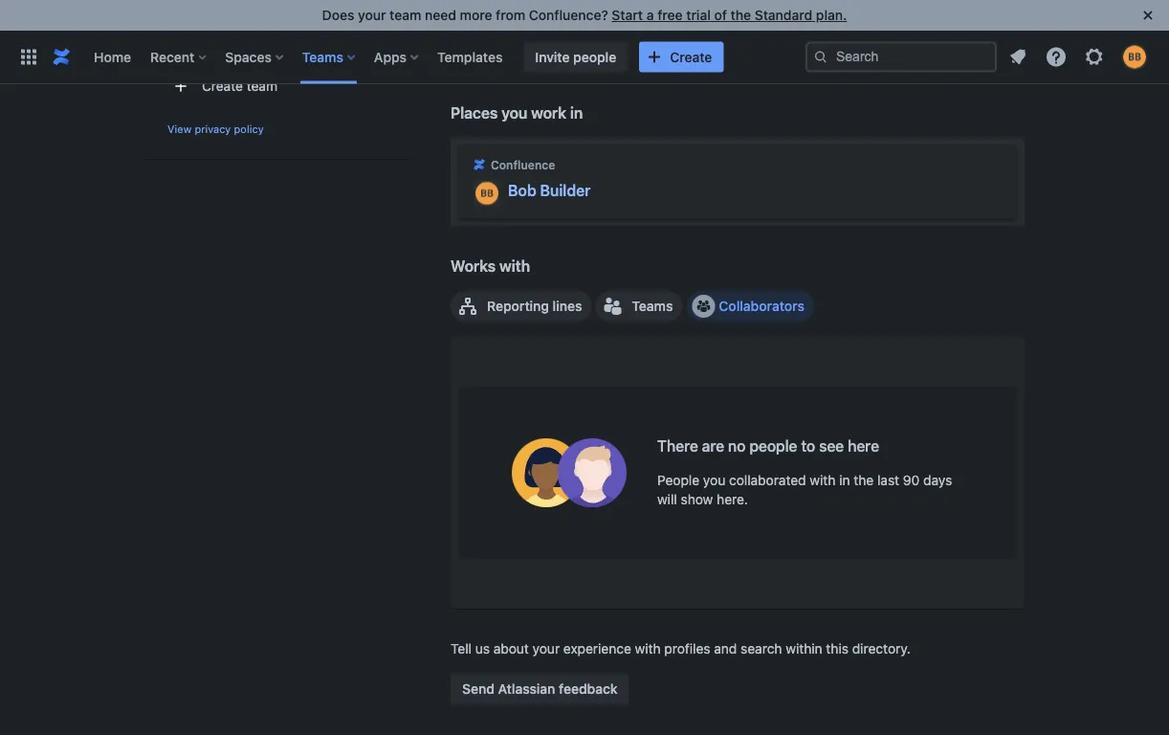 Task type: locate. For each thing, give the bounding box(es) containing it.
90
[[904, 472, 920, 488]]

apps button
[[368, 42, 426, 72]]

with down see
[[810, 472, 836, 488]]

people up collaborated
[[750, 437, 798, 455]]

create button
[[640, 42, 724, 72]]

create for create team
[[202, 78, 243, 94]]

you for people
[[704, 472, 726, 488]]

Search field
[[806, 42, 998, 72]]

0 horizontal spatial team
[[247, 78, 278, 94]]

get atlas free
[[677, 19, 763, 34]]

1 vertical spatial team
[[247, 78, 278, 94]]

0 vertical spatial in
[[570, 104, 583, 122]]

collaborated
[[730, 472, 807, 488]]

team down spaces popup button
[[247, 78, 278, 94]]

1 horizontal spatial you
[[704, 472, 726, 488]]

search
[[741, 641, 783, 657]]

1 vertical spatial create
[[202, 78, 243, 94]]

your right does
[[358, 7, 386, 23]]

banner
[[0, 30, 1170, 84]]

works with
[[451, 257, 530, 275]]

1 horizontal spatial the
[[854, 472, 874, 488]]

in right the work
[[570, 104, 583, 122]]

you inside people you collaborated with in the last 90 days will show here.
[[704, 472, 726, 488]]

1 horizontal spatial in
[[840, 472, 851, 488]]

collaborators button
[[687, 291, 815, 322]]

are
[[702, 437, 725, 455]]

more inside button
[[829, 19, 862, 34]]

0 vertical spatial your
[[358, 7, 386, 23]]

search image
[[814, 49, 829, 65]]

1 vertical spatial your
[[533, 641, 560, 657]]

see
[[820, 437, 844, 455]]

free inside get atlas free button
[[738, 19, 763, 34]]

create down spaces
[[202, 78, 243, 94]]

notification icon image
[[1007, 45, 1030, 68]]

teams inside teams dropdown button
[[302, 49, 344, 65]]

teams button
[[297, 42, 363, 72]]

the left the last
[[854, 472, 874, 488]]

spaces button
[[220, 42, 291, 72]]

0 horizontal spatial in
[[570, 104, 583, 122]]

people
[[658, 472, 700, 488]]

0 horizontal spatial with
[[500, 257, 530, 275]]

settings icon image
[[1084, 45, 1107, 68]]

free right of
[[738, 19, 763, 34]]

with up reporting
[[500, 257, 530, 275]]

policy
[[234, 123, 264, 135]]

free right a
[[658, 7, 683, 23]]

1 horizontal spatial team
[[390, 7, 422, 23]]

1 horizontal spatial free
[[738, 19, 763, 34]]

team
[[390, 7, 422, 23], [247, 78, 278, 94]]

0 horizontal spatial teams
[[168, 38, 208, 52]]

feedback
[[559, 681, 618, 697]]

last
[[878, 472, 900, 488]]

create inside dropdown button
[[670, 49, 713, 65]]

places you work in
[[451, 104, 583, 122]]

0 vertical spatial the
[[731, 7, 752, 23]]

2 horizontal spatial with
[[810, 472, 836, 488]]

people right 'invite'
[[574, 49, 617, 65]]

start
[[612, 7, 643, 23]]

you
[[502, 104, 528, 122], [704, 472, 726, 488]]

0 horizontal spatial you
[[502, 104, 528, 122]]

need
[[425, 7, 457, 23]]

2 vertical spatial with
[[635, 641, 661, 657]]

0 vertical spatial with
[[500, 257, 530, 275]]

more left from
[[460, 7, 493, 23]]

reporting lines
[[487, 298, 582, 314]]

send atlassian feedback
[[462, 681, 618, 697]]

free
[[658, 7, 683, 23], [738, 19, 763, 34]]

1 vertical spatial the
[[854, 472, 874, 488]]

a
[[647, 7, 654, 23]]

0 horizontal spatial the
[[731, 7, 752, 23]]

create team image
[[173, 78, 189, 94]]

us
[[476, 641, 490, 657]]

1 horizontal spatial create
[[670, 49, 713, 65]]

you up show
[[704, 472, 726, 488]]

2 horizontal spatial teams
[[632, 298, 673, 314]]

0 horizontal spatial people
[[574, 49, 617, 65]]

create inside button
[[202, 78, 243, 94]]

create team
[[202, 78, 278, 94]]

apps
[[374, 49, 407, 65]]

with
[[500, 257, 530, 275], [810, 472, 836, 488], [635, 641, 661, 657]]

team left the need
[[390, 7, 422, 23]]

and
[[714, 641, 737, 657]]

view privacy policy link
[[168, 123, 264, 135]]

1 horizontal spatial people
[[750, 437, 798, 455]]

the
[[731, 7, 752, 23], [854, 472, 874, 488]]

works
[[451, 257, 496, 275]]

team inside create team button
[[247, 78, 278, 94]]

with left profiles
[[635, 641, 661, 657]]

builder
[[540, 181, 591, 199]]

you left the work
[[502, 104, 528, 122]]

your
[[358, 7, 386, 23], [533, 641, 560, 657]]

in
[[570, 104, 583, 122], [840, 472, 851, 488]]

of
[[715, 7, 727, 23]]

experience
[[564, 641, 632, 657]]

confluence?
[[529, 7, 609, 23]]

0 horizontal spatial free
[[658, 7, 683, 23]]

0 vertical spatial people
[[574, 49, 617, 65]]

people
[[574, 49, 617, 65], [750, 437, 798, 455]]

banner containing home
[[0, 30, 1170, 84]]

create
[[670, 49, 713, 65], [202, 78, 243, 94]]

1 horizontal spatial teams
[[302, 49, 344, 65]]

0 horizontal spatial create
[[202, 78, 243, 94]]

collaboratorsicon image
[[696, 299, 712, 314]]

1 vertical spatial with
[[810, 472, 836, 488]]

1 vertical spatial you
[[704, 472, 726, 488]]

more
[[460, 7, 493, 23], [829, 19, 862, 34]]

teams down does
[[302, 49, 344, 65]]

teams right teams icon
[[632, 298, 673, 314]]

teams
[[168, 38, 208, 52], [302, 49, 344, 65], [632, 298, 673, 314]]

lines
[[553, 298, 582, 314]]

your right about on the left bottom of the page
[[533, 641, 560, 657]]

more right "learn"
[[829, 19, 862, 34]]

1 horizontal spatial with
[[635, 641, 661, 657]]

create down get
[[670, 49, 713, 65]]

0 horizontal spatial your
[[358, 7, 386, 23]]

in down see
[[840, 472, 851, 488]]

1 horizontal spatial your
[[533, 641, 560, 657]]

view
[[168, 123, 192, 135]]

the right of
[[731, 7, 752, 23]]

1 horizontal spatial more
[[829, 19, 862, 34]]

0 vertical spatial you
[[502, 104, 528, 122]]

0 vertical spatial create
[[670, 49, 713, 65]]

bob builder link
[[508, 181, 591, 200]]

1 vertical spatial in
[[840, 472, 851, 488]]

people inside button
[[574, 49, 617, 65]]

directory.
[[853, 641, 911, 657]]

teams up create team image on the top left of the page
[[168, 38, 208, 52]]

confluence image
[[50, 45, 73, 68], [50, 45, 73, 68], [472, 157, 487, 172]]



Task type: vqa. For each thing, say whether or not it's contained in the screenshot.
Your work
no



Task type: describe. For each thing, give the bounding box(es) containing it.
does your team need more from confluence? start a free trial of the standard plan.
[[322, 7, 848, 23]]

bob
[[508, 181, 537, 199]]

invite people button
[[524, 42, 628, 72]]

start a free trial of the standard plan. link
[[612, 7, 848, 23]]

within
[[786, 641, 823, 657]]

there
[[658, 437, 699, 455]]

view privacy policy
[[168, 123, 264, 135]]

create team button
[[168, 68, 390, 106]]

0 vertical spatial team
[[390, 7, 422, 23]]

templates link
[[432, 42, 509, 72]]

days
[[924, 472, 953, 488]]

atlassian
[[498, 681, 556, 697]]

create for create
[[670, 49, 713, 65]]

tell us about your experience with profiles and search within this directory.
[[451, 641, 911, 657]]

no
[[728, 437, 746, 455]]

people you collaborated with in the last 90 days will show here.
[[658, 472, 953, 507]]

profiles
[[665, 641, 711, 657]]

templates
[[438, 49, 503, 65]]

standard
[[755, 7, 813, 23]]

confluence image
[[472, 157, 487, 172]]

learn
[[790, 19, 826, 34]]

tell
[[451, 641, 472, 657]]

send
[[462, 681, 495, 697]]

recent button
[[145, 42, 214, 72]]

reporting
[[487, 298, 549, 314]]

learn more
[[790, 19, 862, 34]]

with inside people you collaborated with in the last 90 days will show here.
[[810, 472, 836, 488]]

reporting lines button
[[451, 291, 592, 322]]

invite people
[[536, 49, 617, 65]]

confluence
[[491, 158, 555, 171]]

here
[[848, 437, 880, 455]]

help icon image
[[1045, 45, 1068, 68]]

teams inside teams button
[[632, 298, 673, 314]]

work
[[531, 104, 567, 122]]

bob builder
[[508, 181, 591, 199]]

global element
[[11, 30, 806, 84]]

from
[[496, 7, 526, 23]]

places
[[451, 104, 498, 122]]

collaborators
[[719, 298, 805, 314]]

to
[[802, 437, 816, 455]]

spaces
[[225, 49, 272, 65]]

show
[[681, 491, 714, 507]]

get
[[677, 19, 699, 34]]

this
[[827, 641, 849, 657]]

invite
[[536, 49, 570, 65]]

will
[[658, 491, 678, 507]]

in inside people you collaborated with in the last 90 days will show here.
[[840, 472, 851, 488]]

here.
[[717, 491, 749, 507]]

privacy
[[195, 123, 231, 135]]

trial
[[687, 7, 711, 23]]

atlas
[[703, 19, 735, 34]]

get atlas free button
[[665, 11, 775, 42]]

home
[[94, 49, 131, 65]]

plan.
[[816, 7, 848, 23]]

learn more button
[[779, 11, 873, 42]]

1 vertical spatial people
[[750, 437, 798, 455]]

you for places
[[502, 104, 528, 122]]

home link
[[88, 42, 137, 72]]

does
[[322, 7, 355, 23]]

send atlassian feedback button
[[451, 674, 630, 704]]

there are no people to see here
[[658, 437, 880, 455]]

recent
[[150, 49, 195, 65]]

0 horizontal spatial more
[[460, 7, 493, 23]]

the inside people you collaborated with in the last 90 days will show here.
[[854, 472, 874, 488]]

about
[[494, 641, 529, 657]]

appswitcher icon image
[[17, 45, 40, 68]]

teams button
[[596, 291, 683, 322]]

teams image
[[602, 295, 625, 318]]

close image
[[1137, 4, 1160, 27]]



